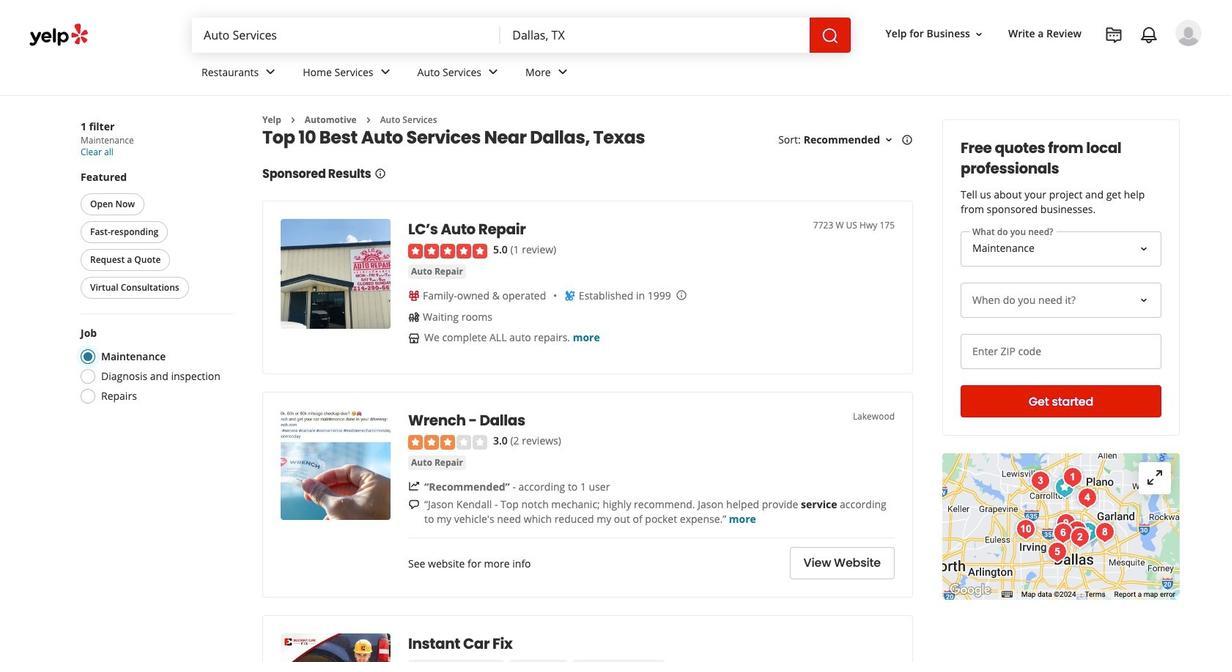Task type: locate. For each thing, give the bounding box(es) containing it.
1 none field from the left
[[192, 18, 501, 53]]

1 horizontal spatial 24 chevron down v2 image
[[485, 63, 502, 81]]

None field
[[192, 18, 501, 53], [501, 18, 810, 53]]

notifications image
[[1141, 26, 1159, 44]]

2 24 chevron down v2 image from the left
[[554, 63, 572, 81]]

1 horizontal spatial 16 chevron down v2 image
[[974, 28, 985, 40]]

What do you need? field
[[961, 232, 1162, 267]]

group
[[78, 170, 233, 302]]

  text field
[[961, 334, 1162, 370]]

lc's auto repair image
[[281, 220, 391, 330]]

16 chevron right v2 image
[[363, 114, 374, 126]]

wrench - dallas image
[[281, 411, 391, 521]]

1 vertical spatial 16 chevron down v2 image
[[884, 134, 895, 146]]

0 horizontal spatial 24 chevron down v2 image
[[377, 63, 394, 81]]

0 horizontal spatial 24 chevron down v2 image
[[262, 63, 280, 81]]

1 horizontal spatial 16 info v2 image
[[902, 134, 914, 146]]

1 24 chevron down v2 image from the left
[[262, 63, 280, 81]]

24 chevron down v2 image
[[262, 63, 280, 81], [485, 63, 502, 81]]

generic n. image
[[1176, 20, 1203, 46]]

3 star rating image
[[408, 435, 488, 450]]

1 vertical spatial 16 info v2 image
[[374, 168, 386, 180]]

none field things to do, nail salons, plumbers
[[192, 18, 501, 53]]

info icon image
[[676, 290, 688, 302], [676, 290, 688, 302]]

24 chevron down v2 image
[[377, 63, 394, 81], [554, 63, 572, 81]]

1 horizontal spatial 24 chevron down v2 image
[[554, 63, 572, 81]]

option group
[[76, 326, 233, 408]]

16 trending v2 image
[[408, 481, 420, 493]]

0 vertical spatial 16 chevron down v2 image
[[974, 28, 985, 40]]

0 horizontal spatial 16 info v2 image
[[374, 168, 386, 180]]

0 horizontal spatial 16 chevron down v2 image
[[884, 134, 895, 146]]

16 chevron down v2 image
[[974, 28, 985, 40], [884, 134, 895, 146]]

2 none field from the left
[[501, 18, 810, 53]]

16 info v2 image
[[902, 134, 914, 146], [374, 168, 386, 180]]

2 24 chevron down v2 image from the left
[[485, 63, 502, 81]]

None search field
[[192, 18, 851, 53]]



Task type: describe. For each thing, give the bounding box(es) containing it.
user actions element
[[874, 18, 1223, 109]]

16 chevron right v2 image
[[287, 114, 299, 126]]

16 family owned v2 image
[[408, 290, 420, 302]]

things to do, nail salons, plumbers search field
[[192, 18, 501, 53]]

projects image
[[1106, 26, 1123, 44]]

16 established in v2 image
[[564, 290, 576, 302]]

16 waiting rooms v2 image
[[408, 311, 420, 323]]

16 speech v2 image
[[408, 500, 420, 511]]

none field address, neighborhood, city, state or zip
[[501, 18, 810, 53]]

1 24 chevron down v2 image from the left
[[377, 63, 394, 81]]

5 star rating image
[[408, 244, 488, 259]]

0 vertical spatial 16 info v2 image
[[902, 134, 914, 146]]

business categories element
[[190, 53, 1203, 95]]

16 bizhouse v2 image
[[408, 333, 420, 344]]

search image
[[822, 27, 839, 45]]

address, neighborhood, city, state or zip search field
[[501, 18, 810, 53]]



Task type: vqa. For each thing, say whether or not it's contained in the screenshot.
first 24 chevron down v2 image from right
yes



